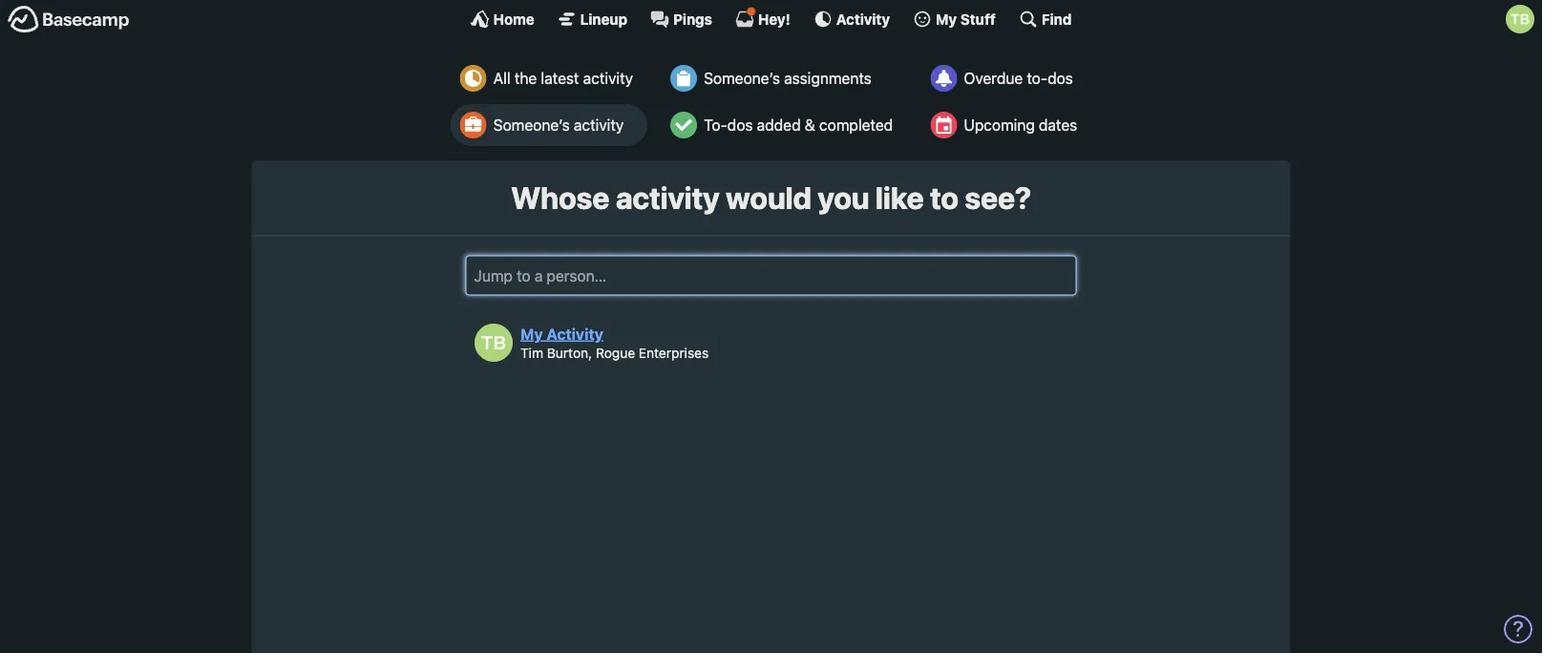 Task type: locate. For each thing, give the bounding box(es) containing it.
1 horizontal spatial someone's
[[704, 69, 780, 87]]

someone's up 'to-'
[[704, 69, 780, 87]]

someone's activity
[[493, 116, 624, 134]]

would
[[726, 180, 812, 216]]

my inside my activity tim burton,        rogue enterprises
[[521, 325, 543, 343]]

my left stuff
[[936, 11, 957, 27]]

activity down all the latest activity
[[574, 116, 624, 134]]

activity inside my activity tim burton,        rogue enterprises
[[547, 325, 603, 343]]

0 vertical spatial someone's
[[704, 69, 780, 87]]

1 horizontal spatial dos
[[1048, 69, 1073, 87]]

activity down todo image
[[616, 180, 720, 216]]

whose
[[511, 180, 609, 216]]

dos left added at the top of the page
[[727, 116, 753, 134]]

to
[[930, 180, 959, 216]]

pings button
[[650, 10, 712, 29]]

0 vertical spatial activity
[[583, 69, 633, 87]]

main element
[[0, 0, 1542, 37]]

to-
[[704, 116, 727, 134]]

tim burton image
[[1506, 5, 1535, 33]]

all the latest activity link
[[451, 57, 647, 99]]

activity up burton,
[[547, 325, 603, 343]]

activity right the 'latest'
[[583, 69, 633, 87]]

1 horizontal spatial my
[[936, 11, 957, 27]]

assignment image
[[671, 65, 697, 92]]

0 vertical spatial activity
[[836, 11, 890, 27]]

activity for whose
[[616, 180, 720, 216]]

my
[[936, 11, 957, 27], [521, 325, 543, 343]]

dos
[[1048, 69, 1073, 87], [727, 116, 753, 134]]

activity
[[583, 69, 633, 87], [574, 116, 624, 134], [616, 180, 720, 216]]

see?
[[965, 180, 1031, 216]]

dates
[[1039, 116, 1077, 134]]

activity inside activity link
[[836, 11, 890, 27]]

the
[[515, 69, 537, 87]]

someone's
[[704, 69, 780, 87], [493, 116, 570, 134]]

added
[[757, 116, 801, 134]]

find
[[1042, 11, 1072, 27]]

my stuff
[[936, 11, 996, 27]]

home
[[493, 11, 535, 27]]

my up tim
[[521, 325, 543, 343]]

lineup
[[580, 11, 628, 27]]

&
[[805, 116, 815, 134]]

my stuff button
[[913, 10, 996, 29]]

like
[[876, 180, 924, 216]]

all
[[493, 69, 511, 87]]

someone's down "the"
[[493, 116, 570, 134]]

1 horizontal spatial activity
[[836, 11, 890, 27]]

someone's for someone's assignments
[[704, 69, 780, 87]]

dos up 'dates'
[[1048, 69, 1073, 87]]

home link
[[470, 10, 535, 29]]

0 vertical spatial my
[[936, 11, 957, 27]]

my inside 'popup button'
[[936, 11, 957, 27]]

1 vertical spatial my
[[521, 325, 543, 343]]

overdue to-dos
[[964, 69, 1073, 87]]

lineup link
[[557, 10, 628, 29]]

0 horizontal spatial my
[[521, 325, 543, 343]]

1 vertical spatial activity
[[574, 116, 624, 134]]

0 vertical spatial dos
[[1048, 69, 1073, 87]]

pings
[[673, 11, 712, 27]]

Jump to a person… text field
[[466, 255, 1077, 295]]

to-dos added & completed link
[[661, 104, 907, 146]]

activity report image
[[460, 65, 487, 92]]

upcoming dates link
[[921, 104, 1092, 146]]

activity
[[836, 11, 890, 27], [547, 325, 603, 343]]

my for stuff
[[936, 11, 957, 27]]

rogue
[[596, 345, 635, 360]]

to-dos added & completed
[[704, 116, 893, 134]]

0 horizontal spatial activity
[[547, 325, 603, 343]]

activity link
[[813, 10, 890, 29]]

1 vertical spatial dos
[[727, 116, 753, 134]]

todo image
[[671, 112, 697, 138]]

1 vertical spatial activity
[[547, 325, 603, 343]]

activity up assignments
[[836, 11, 890, 27]]

activity for someone's
[[574, 116, 624, 134]]

2 vertical spatial activity
[[616, 180, 720, 216]]

whose activity would you like to see?
[[511, 180, 1031, 216]]

overdue
[[964, 69, 1023, 87]]

person report image
[[460, 112, 487, 138]]

my activity tim burton,        rogue enterprises
[[521, 325, 709, 360]]

0 horizontal spatial dos
[[727, 116, 753, 134]]

all the latest activity
[[493, 69, 633, 87]]

1 vertical spatial someone's
[[493, 116, 570, 134]]

0 horizontal spatial someone's
[[493, 116, 570, 134]]

reports image
[[930, 65, 957, 92]]



Task type: vqa. For each thing, say whether or not it's contained in the screenshot.
YOUR related to Your Assignments
no



Task type: describe. For each thing, give the bounding box(es) containing it.
completed
[[819, 116, 893, 134]]

find button
[[1019, 10, 1072, 29]]

someone's activity link
[[451, 104, 647, 146]]

tim
[[521, 345, 543, 360]]

to-
[[1027, 69, 1048, 87]]

assignments
[[784, 69, 872, 87]]

enterprises
[[639, 345, 709, 360]]

you
[[818, 180, 869, 216]]

someone's for someone's activity
[[493, 116, 570, 134]]

my for activity
[[521, 325, 543, 343]]

upcoming dates
[[964, 116, 1077, 134]]

stuff
[[961, 11, 996, 27]]

latest
[[541, 69, 579, 87]]

hey!
[[758, 11, 791, 27]]

upcoming
[[964, 116, 1035, 134]]

switch accounts image
[[8, 5, 130, 34]]

someone's assignments
[[704, 69, 872, 87]]

someone's assignments link
[[661, 57, 907, 99]]

schedule image
[[930, 112, 957, 138]]

tim burton, rogue enterprises image
[[475, 324, 513, 362]]

hey! button
[[735, 7, 791, 29]]

dos inside the overdue to-dos link
[[1048, 69, 1073, 87]]

dos inside to-dos added & completed link
[[727, 116, 753, 134]]

overdue to-dos link
[[921, 57, 1092, 99]]

burton,
[[547, 345, 592, 360]]



